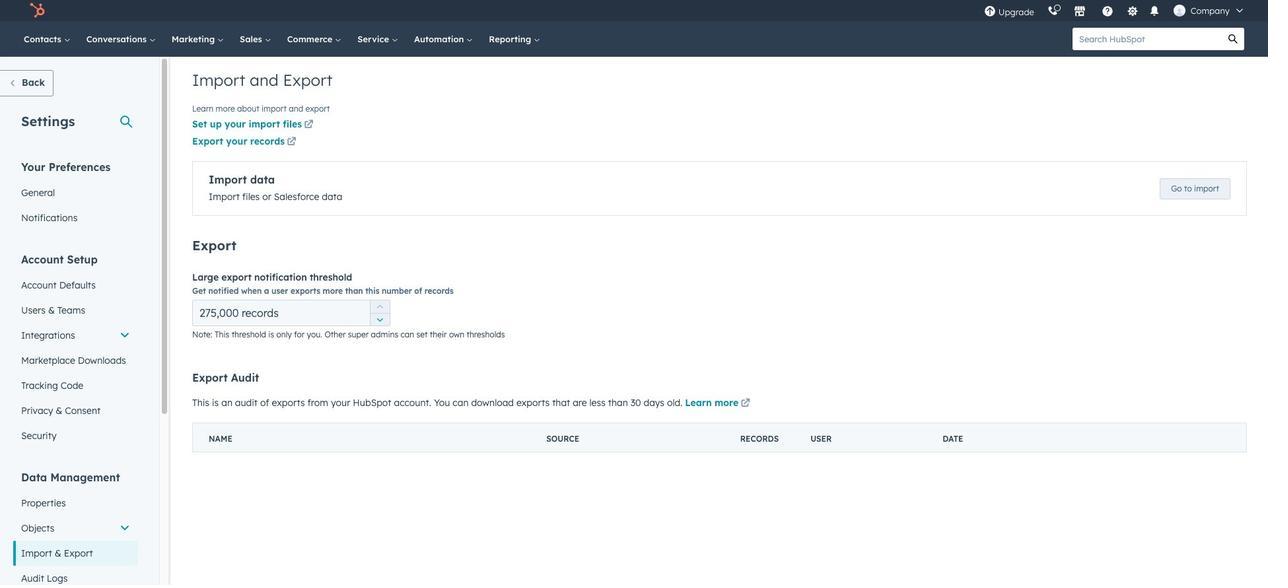 Task type: describe. For each thing, give the bounding box(es) containing it.
your preferences element
[[13, 160, 138, 231]]

account setup element
[[13, 252, 138, 448]]

Search HubSpot search field
[[1073, 28, 1222, 50]]



Task type: vqa. For each thing, say whether or not it's contained in the screenshot.
Data Management element in the left bottom of the page
yes



Task type: locate. For each thing, give the bounding box(es) containing it.
menu
[[977, 0, 1252, 21]]

data management element
[[13, 470, 138, 585]]

marketplaces image
[[1074, 6, 1086, 18]]

group
[[370, 300, 390, 326]]

None text field
[[192, 300, 390, 326]]

link opens in a new window image
[[304, 120, 313, 130]]

link opens in a new window image
[[304, 118, 313, 133], [287, 135, 296, 151], [287, 137, 296, 147], [741, 396, 750, 412], [741, 399, 750, 409]]

simon jacob image
[[1173, 5, 1185, 17]]



